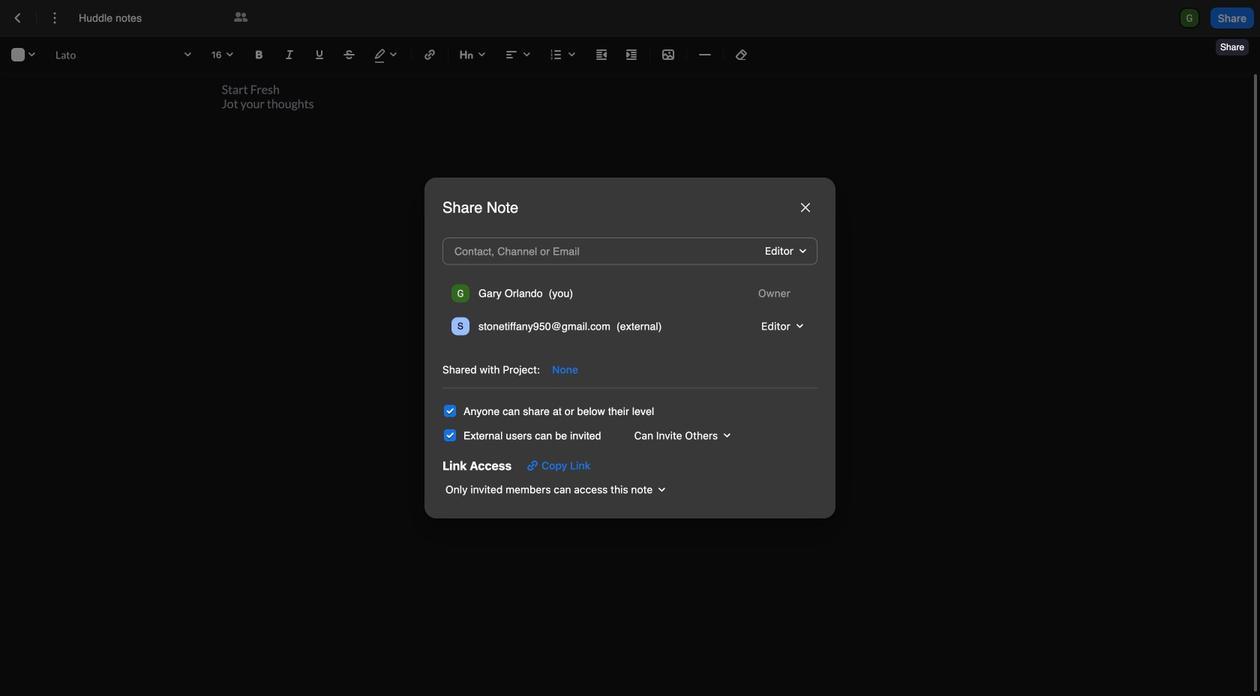 Task type: vqa. For each thing, say whether or not it's contained in the screenshot.
the Management in Account Management menu item
no



Task type: describe. For each thing, give the bounding box(es) containing it.
shared image
[[232, 9, 250, 27]]

clear style image
[[733, 46, 751, 64]]

increase indent image
[[623, 46, 641, 64]]

1 menu item from the top
[[449, 280, 812, 307]]

decrease indent image
[[593, 46, 611, 64]]

close image
[[801, 203, 810, 212]]

link image
[[421, 46, 439, 64]]

underline image
[[311, 46, 329, 64]]

strikethrough image
[[341, 46, 359, 64]]

gary orlando image
[[452, 285, 470, 303]]

divider line image
[[699, 49, 711, 61]]

all notes image
[[9, 9, 27, 27]]



Task type: locate. For each thing, give the bounding box(es) containing it.
italic image
[[281, 46, 299, 64]]

permission element
[[749, 283, 809, 304]]

None field
[[756, 241, 812, 262], [749, 283, 809, 304], [753, 316, 809, 337], [625, 426, 736, 447], [443, 480, 671, 501], [756, 241, 812, 262], [749, 283, 809, 304], [753, 316, 809, 337], [625, 426, 736, 447], [443, 480, 671, 501]]

0 vertical spatial menu item
[[449, 280, 812, 307]]

bold image
[[251, 46, 269, 64]]

2 menu item from the top
[[449, 313, 812, 340]]

menu item
[[449, 280, 812, 307], [449, 313, 812, 340]]

copy link image
[[524, 457, 542, 475]]

shared element
[[232, 9, 250, 27]]

menu
[[443, 274, 818, 352]]

insert image image
[[659, 46, 677, 64]]

dialog
[[425, 178, 836, 519]]

1 vertical spatial menu item
[[449, 313, 812, 340]]

tooltip
[[1215, 29, 1251, 57]]

Contact, Channel or Email text field
[[452, 241, 719, 262]]

None text field
[[79, 10, 220, 26]]



